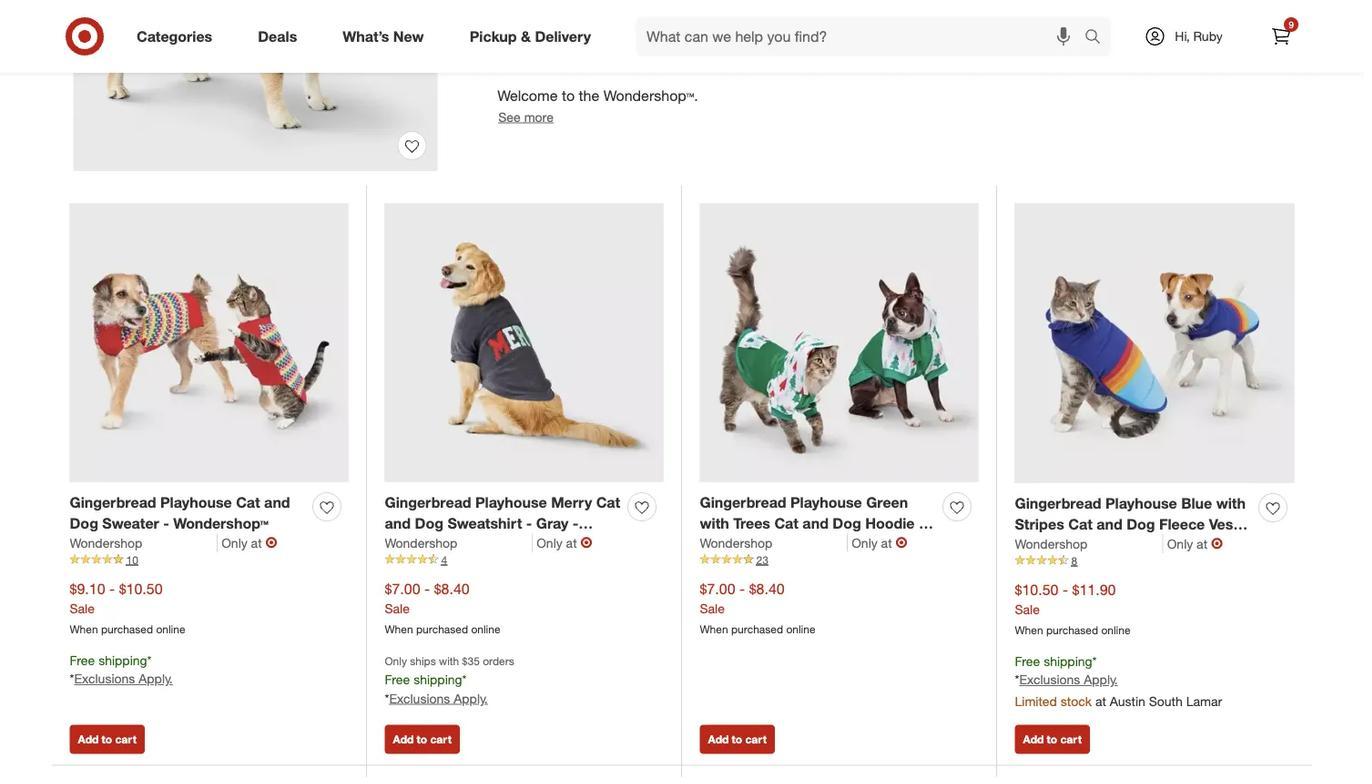 Task type: describe. For each thing, give the bounding box(es) containing it.
cat inside gingerbread playhouse merry cat and dog sweatshirt - gray - wondershop™
[[596, 494, 621, 512]]

to inside welcome to the wondershop™. see more
[[562, 87, 575, 104]]

wondershop for stripes
[[1015, 536, 1088, 552]]

stock
[[1061, 694, 1092, 710]]

only for cat
[[222, 535, 248, 551]]

to for gingerbread playhouse green with trees cat and dog hoodie - wondershop™
[[732, 734, 743, 747]]

wondershop link for stripes
[[1015, 535, 1164, 554]]

austin
[[1110, 694, 1146, 710]]

at for merry
[[566, 535, 577, 551]]

wondershop for dog
[[70, 535, 142, 551]]

apply. for $10.50 - $11.90
[[1084, 673, 1119, 689]]

hi,
[[1176, 28, 1190, 44]]

add to cart for gingerbread playhouse merry cat and dog sweatshirt - gray - wondershop™
[[393, 734, 452, 747]]

- inside gingerbread playhouse blue with stripes cat and dog fleece vest - wondershop™
[[1243, 516, 1249, 534]]

playhouse for merry
[[475, 494, 547, 512]]

search button
[[1077, 16, 1121, 60]]

purchased for stripes
[[1047, 624, 1099, 637]]

online for trees
[[787, 623, 816, 636]]

- down the trees
[[740, 581, 745, 598]]

2 horizontal spatial exclusions apply. link
[[1020, 673, 1119, 689]]

- inside gingerbread playhouse cat and dog sweater - wondershop™
[[163, 515, 169, 533]]

and inside gingerbread playhouse blue with stripes cat and dog fleece vest - wondershop™
[[1097, 516, 1123, 534]]

when for gingerbread playhouse blue with stripes cat and dog fleece vest - wondershop™
[[1015, 624, 1044, 637]]

only for green
[[852, 535, 878, 551]]

free for $9.10 - $10.50
[[70, 653, 95, 669]]

to for gingerbread playhouse merry cat and dog sweatshirt - gray - wondershop™
[[417, 734, 427, 747]]

blue
[[1182, 495, 1213, 513]]

south
[[1149, 694, 1183, 710]]

pickup & delivery
[[470, 27, 591, 45]]

ruby
[[1194, 28, 1223, 44]]

apply. inside only ships with $35 orders free shipping * * exclusions apply.
[[454, 691, 488, 707]]

cart for gingerbread playhouse blue with stripes cat and dog fleece vest - wondershop™
[[1061, 734, 1082, 747]]

the
[[579, 87, 600, 104]]

with for wondershop™
[[700, 515, 730, 533]]

1 horizontal spatial exclusions apply. link
[[389, 691, 488, 707]]

wondershop™ inside gingerbread playhouse green with trees cat and dog hoodie - wondershop™
[[700, 536, 796, 554]]

gingerbread for and
[[385, 494, 471, 512]]

10 link
[[70, 553, 348, 569]]

$8.40 for dog
[[434, 581, 470, 598]]

&
[[521, 27, 531, 45]]

at for cat
[[251, 535, 262, 551]]

dog inside gingerbread playhouse cat and dog sweater - wondershop™
[[70, 515, 98, 533]]

- inside '$9.10 - $10.50 sale when purchased online'
[[109, 581, 115, 598]]

add to cart button for gingerbread playhouse cat and dog sweater - wondershop™
[[70, 726, 145, 755]]

wondershop for trees
[[700, 535, 773, 551]]

wondershop link for dog
[[70, 534, 218, 553]]

- inside $10.50 - $11.90 sale when purchased online
[[1063, 581, 1069, 599]]

playhouse for blue
[[1106, 495, 1178, 513]]

$7.00 - $8.40 sale when purchased online for cat
[[700, 581, 816, 636]]

4
[[441, 554, 448, 567]]

gingerbread for trees
[[700, 494, 787, 512]]

vest
[[1210, 516, 1239, 534]]

gingerbread playhouse pet collection - wondershop™ image
[[73, 0, 438, 171]]

gingerbread playhouse merry cat and dog sweatshirt - gray - wondershop™
[[385, 494, 621, 554]]

wondershop™ inside gingerbread playhouse merry cat and dog sweatshirt - gray - wondershop™
[[385, 536, 480, 554]]

and inside gingerbread playhouse cat and dog sweater - wondershop™
[[264, 494, 290, 512]]

$10.50 inside '$9.10 - $10.50 sale when purchased online'
[[119, 581, 163, 598]]

$7.00 for gingerbread playhouse green with trees cat and dog hoodie - wondershop™
[[700, 581, 736, 598]]

gingerbread for dog
[[70, 494, 156, 512]]

green
[[867, 494, 909, 512]]

only at ¬ for cat
[[222, 534, 278, 552]]

playhouse for green
[[791, 494, 863, 512]]

gray
[[536, 515, 569, 533]]

gingerbread playhouse cat and dog sweater - wondershop™
[[70, 494, 290, 533]]

purchased for dog
[[101, 623, 153, 636]]

shipping for $11.90
[[1044, 654, 1093, 670]]

exclusions inside only ships with $35 orders free shipping * * exclusions apply.
[[389, 691, 450, 707]]

what's
[[343, 27, 389, 45]]

gingerbread playhouse green with trees cat and dog hoodie - wondershop™ link
[[700, 493, 936, 554]]

categories link
[[121, 16, 235, 56]]

when for gingerbread playhouse green with trees cat and dog hoodie - wondershop™
[[700, 623, 729, 636]]

add to cart button for gingerbread playhouse merry cat and dog sweatshirt - gray - wondershop™
[[385, 726, 460, 755]]

What can we help you find? suggestions appear below search field
[[636, 16, 1090, 56]]

new
[[393, 27, 424, 45]]

sweater
[[102, 515, 159, 533]]

$9.10
[[70, 581, 105, 598]]

gingerbread playhouse blue with stripes cat and dog fleece vest - wondershop™ link
[[1015, 494, 1252, 554]]

$11.90
[[1073, 581, 1116, 599]]

gingerbread playhouse blue with stripes cat and dog fleece vest - wondershop™
[[1015, 495, 1249, 554]]

only at ¬ for blue
[[1168, 535, 1224, 553]]

apply. for $9.10 - $10.50
[[139, 672, 173, 688]]

wondershop™ inside gingerbread playhouse cat and dog sweater - wondershop™
[[173, 515, 269, 533]]

only at ¬ for green
[[852, 534, 908, 552]]

free for $10.50 - $11.90
[[1015, 654, 1041, 670]]

purchased for trees
[[732, 623, 784, 636]]

$10.50 inside $10.50 - $11.90 sale when purchased online
[[1015, 581, 1059, 599]]

add for gingerbread playhouse blue with stripes cat and dog fleece vest - wondershop™
[[1024, 734, 1044, 747]]

fleece
[[1160, 516, 1206, 534]]



Task type: vqa. For each thing, say whether or not it's contained in the screenshot.
the middle Apply.
yes



Task type: locate. For each thing, give the bounding box(es) containing it.
exclusions inside free shipping * * exclusions apply. limited stock at  austin south lamar
[[1020, 673, 1081, 689]]

wondershop
[[70, 535, 142, 551], [385, 535, 458, 551], [700, 535, 773, 551], [1015, 536, 1088, 552]]

dog up 23 link
[[833, 515, 862, 533]]

and left 'sweatshirt' on the left
[[385, 515, 411, 533]]

wondershop link up 23
[[700, 534, 848, 553]]

3 add from the left
[[708, 734, 729, 747]]

exclusions apply. link
[[74, 672, 173, 688], [1020, 673, 1119, 689], [389, 691, 488, 707]]

0 horizontal spatial exclusions
[[74, 672, 135, 688]]

- inside gingerbread playhouse green with trees cat and dog hoodie - wondershop™
[[919, 515, 925, 533]]

purchased
[[101, 623, 153, 636], [416, 623, 468, 636], [732, 623, 784, 636], [1047, 624, 1099, 637]]

gingerbread playhouse merry cat and dog sweatshirt - gray - wondershop™ link
[[385, 493, 621, 554]]

with left the trees
[[700, 515, 730, 533]]

exclusions up limited
[[1020, 673, 1081, 689]]

shipping inside free shipping * * exclusions apply. limited stock at  austin south lamar
[[1044, 654, 1093, 670]]

1 $7.00 from the left
[[385, 581, 420, 598]]

deals
[[258, 27, 297, 45]]

wondershop™
[[173, 515, 269, 533], [385, 536, 480, 554], [700, 536, 796, 554], [1015, 537, 1111, 554]]

sale inside '$9.10 - $10.50 sale when purchased online'
[[70, 601, 95, 617]]

only down fleece
[[1168, 536, 1194, 552]]

cat inside gingerbread playhouse green with trees cat and dog hoodie - wondershop™
[[775, 515, 799, 533]]

wondershop™.
[[604, 87, 698, 104]]

and up 8 link
[[1097, 516, 1123, 534]]

online up orders
[[471, 623, 501, 636]]

exclusions apply. link down the ships
[[389, 691, 488, 707]]

apply. down $35
[[454, 691, 488, 707]]

gingerbread inside gingerbread playhouse merry cat and dog sweatshirt - gray - wondershop™
[[385, 494, 471, 512]]

only up 23 link
[[852, 535, 878, 551]]

playhouse up 23 link
[[791, 494, 863, 512]]

4 cart from the left
[[1061, 734, 1082, 747]]

to
[[562, 87, 575, 104], [102, 734, 112, 747], [417, 734, 427, 747], [732, 734, 743, 747], [1047, 734, 1058, 747]]

exclusions apply. link up stock
[[1020, 673, 1119, 689]]

wondershop link
[[70, 534, 218, 553], [385, 534, 533, 553], [700, 534, 848, 553], [1015, 535, 1164, 554]]

$8.40
[[434, 581, 470, 598], [749, 581, 785, 598]]

$10.50
[[119, 581, 163, 598], [1015, 581, 1059, 599]]

1 horizontal spatial exclusions
[[389, 691, 450, 707]]

-
[[163, 515, 169, 533], [526, 515, 532, 533], [573, 515, 579, 533], [919, 515, 925, 533], [1243, 516, 1249, 534], [109, 581, 115, 598], [425, 581, 430, 598], [740, 581, 745, 598], [1063, 581, 1069, 599]]

gingerbread for stripes
[[1015, 495, 1102, 513]]

online
[[156, 623, 185, 636], [471, 623, 501, 636], [787, 623, 816, 636], [1102, 624, 1131, 637]]

1 add to cart from the left
[[78, 734, 137, 747]]

at down fleece
[[1197, 536, 1208, 552]]

add for gingerbread playhouse green with trees cat and dog hoodie - wondershop™
[[708, 734, 729, 747]]

1 horizontal spatial with
[[700, 515, 730, 533]]

free shipping * * exclusions apply. limited stock at  austin south lamar
[[1015, 654, 1223, 710]]

$7.00 for gingerbread playhouse merry cat and dog sweatshirt - gray - wondershop™
[[385, 581, 420, 598]]

online for and
[[471, 623, 501, 636]]

wondershop up 4
[[385, 535, 458, 551]]

0 horizontal spatial $10.50
[[119, 581, 163, 598]]

add to cart button
[[70, 726, 145, 755], [385, 726, 460, 755], [700, 726, 775, 755], [1015, 726, 1090, 755]]

playhouse up 'sweatshirt' on the left
[[475, 494, 547, 512]]

stripes
[[1015, 516, 1065, 534]]

¬ for gingerbread playhouse green with trees cat and dog hoodie - wondershop™
[[896, 534, 908, 552]]

gingerbread inside gingerbread playhouse cat and dog sweater - wondershop™
[[70, 494, 156, 512]]

free inside only ships with $35 orders free shipping * * exclusions apply.
[[385, 672, 410, 688]]

8 link
[[1015, 554, 1295, 570]]

shipping down '$9.10 - $10.50 sale when purchased online'
[[99, 653, 147, 669]]

9
[[1289, 19, 1294, 30]]

gingerbread playhouse green with trees cat and dog hoodie - wondershop™
[[700, 494, 925, 554]]

2 $8.40 from the left
[[749, 581, 785, 598]]

2 $7.00 from the left
[[700, 581, 736, 598]]

at
[[251, 535, 262, 551], [566, 535, 577, 551], [882, 535, 892, 551], [1197, 536, 1208, 552], [1096, 694, 1107, 710]]

cat up 10 link
[[236, 494, 260, 512]]

1 horizontal spatial $7.00
[[700, 581, 736, 598]]

¬ up 10 link
[[266, 534, 278, 552]]

wondershop up 10
[[70, 535, 142, 551]]

add to cart for gingerbread playhouse cat and dog sweater - wondershop™
[[78, 734, 137, 747]]

exclusions down the ships
[[389, 691, 450, 707]]

shipping inside free shipping * * exclusions apply.
[[99, 653, 147, 669]]

4 add to cart from the left
[[1024, 734, 1082, 747]]

1 add from the left
[[78, 734, 99, 747]]

gingerbread up 4
[[385, 494, 471, 512]]

wondershop™ up 10 link
[[173, 515, 269, 533]]

$8.40 for cat
[[749, 581, 785, 598]]

shipping for $10.50
[[99, 653, 147, 669]]

with inside gingerbread playhouse blue with stripes cat and dog fleece vest - wondershop™
[[1217, 495, 1246, 513]]

hi, ruby
[[1176, 28, 1223, 44]]

2 cart from the left
[[430, 734, 452, 747]]

4 add from the left
[[1024, 734, 1044, 747]]

playhouse inside gingerbread playhouse merry cat and dog sweatshirt - gray - wondershop™
[[475, 494, 547, 512]]

0 horizontal spatial $8.40
[[434, 581, 470, 598]]

0 horizontal spatial shipping
[[99, 653, 147, 669]]

¬ for gingerbread playhouse blue with stripes cat and dog fleece vest - wondershop™
[[1212, 535, 1224, 553]]

see
[[499, 109, 521, 125]]

cart
[[115, 734, 137, 747], [430, 734, 452, 747], [746, 734, 767, 747], [1061, 734, 1082, 747]]

wondershop link up 4
[[385, 534, 533, 553]]

cart for gingerbread playhouse cat and dog sweater - wondershop™
[[115, 734, 137, 747]]

0 horizontal spatial exclusions apply. link
[[74, 672, 173, 688]]

exclusions apply. link down '$9.10 - $10.50 sale when purchased online'
[[74, 672, 173, 688]]

exclusions down '$9.10 - $10.50 sale when purchased online'
[[74, 672, 135, 688]]

cat
[[236, 494, 260, 512], [596, 494, 621, 512], [775, 515, 799, 533], [1069, 516, 1093, 534]]

pickup & delivery link
[[454, 16, 614, 56]]

delivery
[[535, 27, 591, 45]]

to for gingerbread playhouse cat and dog sweater - wondershop™
[[102, 734, 112, 747]]

dog
[[70, 515, 98, 533], [415, 515, 444, 533], [833, 515, 862, 533], [1127, 516, 1156, 534]]

online down 23 link
[[787, 623, 816, 636]]

$7.00 up the ships
[[385, 581, 420, 598]]

welcome to the wondershop™. see more
[[498, 87, 698, 125]]

gingerbread up sweater
[[70, 494, 156, 512]]

when for gingerbread playhouse merry cat and dog sweatshirt - gray - wondershop™
[[385, 623, 413, 636]]

$10.50 down 10
[[119, 581, 163, 598]]

apply. inside free shipping * * exclusions apply. limited stock at  austin south lamar
[[1084, 673, 1119, 689]]

free inside free shipping * * exclusions apply. limited stock at  austin south lamar
[[1015, 654, 1041, 670]]

at for green
[[882, 535, 892, 551]]

exclusions inside free shipping * * exclusions apply.
[[74, 672, 135, 688]]

dog inside gingerbread playhouse green with trees cat and dog hoodie - wondershop™
[[833, 515, 862, 533]]

cart for gingerbread playhouse merry cat and dog sweatshirt - gray - wondershop™
[[430, 734, 452, 747]]

exclusions
[[74, 672, 135, 688], [1020, 673, 1081, 689], [389, 691, 450, 707]]

2 horizontal spatial apply.
[[1084, 673, 1119, 689]]

wondershop down the trees
[[700, 535, 773, 551]]

gingerbread inside gingerbread playhouse green with trees cat and dog hoodie - wondershop™
[[700, 494, 787, 512]]

purchased down 23
[[732, 623, 784, 636]]

cat inside gingerbread playhouse cat and dog sweater - wondershop™
[[236, 494, 260, 512]]

with left $35
[[439, 655, 459, 668]]

23 link
[[700, 553, 979, 569]]

shipping down the ships
[[414, 672, 462, 688]]

gingerbread
[[70, 494, 156, 512], [385, 494, 471, 512], [700, 494, 787, 512], [1015, 495, 1102, 513]]

wondershop for and
[[385, 535, 458, 551]]

wondershop link for and
[[385, 534, 533, 553]]

limited
[[1015, 694, 1058, 710]]

2 add to cart from the left
[[393, 734, 452, 747]]

23
[[757, 554, 769, 567]]

when for gingerbread playhouse cat and dog sweater - wondershop™
[[70, 623, 98, 636]]

apply.
[[139, 672, 173, 688], [1084, 673, 1119, 689], [454, 691, 488, 707]]

sale for gingerbread playhouse cat and dog sweater - wondershop™
[[70, 601, 95, 617]]

at right stock
[[1096, 694, 1107, 710]]

what's new
[[343, 27, 424, 45]]

cat right merry
[[596, 494, 621, 512]]

9 link
[[1262, 16, 1302, 56]]

welcome
[[498, 87, 558, 104]]

playhouse up 10 link
[[160, 494, 232, 512]]

$7.00 - $8.40 sale when purchased online
[[385, 581, 501, 636], [700, 581, 816, 636]]

only ships with $35 orders free shipping * * exclusions apply.
[[385, 655, 515, 707]]

- up the ships
[[425, 581, 430, 598]]

gingerbread inside gingerbread playhouse blue with stripes cat and dog fleece vest - wondershop™
[[1015, 495, 1102, 513]]

add to cart for gingerbread playhouse blue with stripes cat and dog fleece vest - wondershop™
[[1024, 734, 1082, 747]]

playhouse inside gingerbread playhouse green with trees cat and dog hoodie - wondershop™
[[791, 494, 863, 512]]

¬ down vest
[[1212, 535, 1224, 553]]

3 cart from the left
[[746, 734, 767, 747]]

apply. inside free shipping * * exclusions apply.
[[139, 672, 173, 688]]

wondershop link up 10
[[70, 534, 218, 553]]

- right the hoodie
[[919, 515, 925, 533]]

shipping
[[99, 653, 147, 669], [1044, 654, 1093, 670], [414, 672, 462, 688]]

free
[[70, 653, 95, 669], [1015, 654, 1041, 670], [385, 672, 410, 688]]

only for blue
[[1168, 536, 1194, 552]]

ships
[[410, 655, 436, 668]]

1 horizontal spatial shipping
[[414, 672, 462, 688]]

apply. down '$9.10 - $10.50 sale when purchased online'
[[139, 672, 173, 688]]

only at ¬ up 10 link
[[222, 534, 278, 552]]

when inside $10.50 - $11.90 sale when purchased online
[[1015, 624, 1044, 637]]

wondershop link for trees
[[700, 534, 848, 553]]

$9.10 - $10.50 sale when purchased online
[[70, 581, 185, 636]]

$7.00
[[385, 581, 420, 598], [700, 581, 736, 598]]

what's new link
[[327, 16, 447, 56]]

$10.50 left $11.90
[[1015, 581, 1059, 599]]

sale for gingerbread playhouse blue with stripes cat and dog fleece vest - wondershop™
[[1015, 602, 1040, 618]]

when
[[70, 623, 98, 636], [385, 623, 413, 636], [700, 623, 729, 636], [1015, 624, 1044, 637]]

add to cart
[[78, 734, 137, 747], [393, 734, 452, 747], [708, 734, 767, 747], [1024, 734, 1082, 747]]

with inside only ships with $35 orders free shipping * * exclusions apply.
[[439, 655, 459, 668]]

¬ for gingerbread playhouse merry cat and dog sweatshirt - gray - wondershop™
[[581, 534, 593, 552]]

playhouse inside gingerbread playhouse cat and dog sweater - wondershop™
[[160, 494, 232, 512]]

add for gingerbread playhouse merry cat and dog sweatshirt - gray - wondershop™
[[393, 734, 414, 747]]

playhouse inside gingerbread playhouse blue with stripes cat and dog fleece vest - wondershop™
[[1106, 495, 1178, 513]]

only left the ships
[[385, 655, 407, 668]]

free inside free shipping * * exclusions apply.
[[70, 653, 95, 669]]

only at ¬
[[222, 534, 278, 552], [537, 534, 593, 552], [852, 534, 908, 552], [1168, 535, 1224, 553]]

pickup
[[470, 27, 517, 45]]

0 horizontal spatial free
[[70, 653, 95, 669]]

purchased inside '$9.10 - $10.50 sale when purchased online'
[[101, 623, 153, 636]]

with inside gingerbread playhouse green with trees cat and dog hoodie - wondershop™
[[700, 515, 730, 533]]

orders
[[483, 655, 515, 668]]

0 horizontal spatial with
[[439, 655, 459, 668]]

gingerbread playhouse blue with stripes cat and dog fleece vest - wondershop™ image
[[1015, 203, 1295, 483], [1015, 203, 1295, 483]]

gingerbread up the trees
[[700, 494, 787, 512]]

online for stripes
[[1102, 624, 1131, 637]]

1 $7.00 - $8.40 sale when purchased online from the left
[[385, 581, 501, 636]]

only down gray
[[537, 535, 563, 551]]

add for gingerbread playhouse cat and dog sweater - wondershop™
[[78, 734, 99, 747]]

only at ¬ down fleece
[[1168, 535, 1224, 553]]

at up 10 link
[[251, 535, 262, 551]]

$10.50 - $11.90 sale when purchased online
[[1015, 581, 1131, 637]]

more
[[524, 109, 554, 125]]

2 vertical spatial with
[[439, 655, 459, 668]]

- left $11.90
[[1063, 581, 1069, 599]]

with up vest
[[1217, 495, 1246, 513]]

and inside gingerbread playhouse merry cat and dog sweatshirt - gray - wondershop™
[[385, 515, 411, 533]]

cat right the trees
[[775, 515, 799, 533]]

3 add to cart from the left
[[708, 734, 767, 747]]

add
[[78, 734, 99, 747], [393, 734, 414, 747], [708, 734, 729, 747], [1024, 734, 1044, 747]]

¬
[[266, 534, 278, 552], [581, 534, 593, 552], [896, 534, 908, 552], [1212, 535, 1224, 553]]

1 cart from the left
[[115, 734, 137, 747]]

2 $7.00 - $8.40 sale when purchased online from the left
[[700, 581, 816, 636]]

exclusions for $9.10
[[74, 672, 135, 688]]

$7.00 - $8.40 sale when purchased online for dog
[[385, 581, 501, 636]]

purchased inside $10.50 - $11.90 sale when purchased online
[[1047, 624, 1099, 637]]

deals link
[[243, 16, 320, 56]]

only at ¬ for merry
[[537, 534, 593, 552]]

$7.00 - $8.40 sale when purchased online down 23
[[700, 581, 816, 636]]

at down the hoodie
[[882, 535, 892, 551]]

2 horizontal spatial free
[[1015, 654, 1041, 670]]

dog up 8 link
[[1127, 516, 1156, 534]]

with
[[1217, 495, 1246, 513], [700, 515, 730, 533], [439, 655, 459, 668]]

gingerbread up stripes
[[1015, 495, 1102, 513]]

sale for gingerbread playhouse green with trees cat and dog hoodie - wondershop™
[[700, 601, 725, 617]]

10
[[126, 554, 138, 567]]

0 horizontal spatial $7.00 - $8.40 sale when purchased online
[[385, 581, 501, 636]]

- down merry
[[573, 515, 579, 533]]

gingerbread playhouse merry cat and dog sweatshirt - gray - wondershop™ image
[[385, 203, 664, 482], [385, 203, 664, 482]]

purchased up the ships
[[416, 623, 468, 636]]

1 $8.40 from the left
[[434, 581, 470, 598]]

wondershop down stripes
[[1015, 536, 1088, 552]]

at for blue
[[1197, 536, 1208, 552]]

only inside only ships with $35 orders free shipping * * exclusions apply.
[[385, 655, 407, 668]]

cat up 8
[[1069, 516, 1093, 534]]

- right sweater
[[163, 515, 169, 533]]

$35
[[462, 655, 480, 668]]

shipping up stock
[[1044, 654, 1093, 670]]

add to cart button for gingerbread playhouse green with trees cat and dog hoodie - wondershop™
[[700, 726, 775, 755]]

playhouse up fleece
[[1106, 495, 1178, 513]]

1 add to cart button from the left
[[70, 726, 145, 755]]

hoodie
[[866, 515, 915, 533]]

gingerbread playhouse cat and dog sweater - wondershop™ image
[[70, 203, 348, 482], [70, 203, 348, 482]]

only at ¬ down gray
[[537, 534, 593, 552]]

3 add to cart button from the left
[[700, 726, 775, 755]]

sale
[[70, 601, 95, 617], [385, 601, 410, 617], [700, 601, 725, 617], [1015, 602, 1040, 618]]

to for gingerbread playhouse blue with stripes cat and dog fleece vest - wondershop™
[[1047, 734, 1058, 747]]

sweatshirt
[[448, 515, 522, 533]]

1 horizontal spatial $10.50
[[1015, 581, 1059, 599]]

merry
[[551, 494, 592, 512]]

dog left sweater
[[70, 515, 98, 533]]

and
[[264, 494, 290, 512], [385, 515, 411, 533], [803, 515, 829, 533], [1097, 516, 1123, 534]]

shipping inside only ships with $35 orders free shipping * * exclusions apply.
[[414, 672, 462, 688]]

online down $11.90
[[1102, 624, 1131, 637]]

online inside '$9.10 - $10.50 sale when purchased online'
[[156, 623, 185, 636]]

gingerbread playhouse cat and dog sweater - wondershop™ link
[[70, 493, 306, 534]]

only
[[222, 535, 248, 551], [537, 535, 563, 551], [852, 535, 878, 551], [1168, 536, 1194, 552], [385, 655, 407, 668]]

categories
[[137, 27, 212, 45]]

lamar
[[1187, 694, 1223, 710]]

dog inside gingerbread playhouse blue with stripes cat and dog fleece vest - wondershop™
[[1127, 516, 1156, 534]]

online for dog
[[156, 623, 185, 636]]

wondershop™ down 'sweatshirt' on the left
[[385, 536, 480, 554]]

2 add from the left
[[393, 734, 414, 747]]

sale for gingerbread playhouse merry cat and dog sweatshirt - gray - wondershop™
[[385, 601, 410, 617]]

search
[[1077, 29, 1121, 47]]

online up free shipping * * exclusions apply.
[[156, 623, 185, 636]]

1 horizontal spatial $8.40
[[749, 581, 785, 598]]

1 vertical spatial with
[[700, 515, 730, 533]]

dog inside gingerbread playhouse merry cat and dog sweatshirt - gray - wondershop™
[[415, 515, 444, 533]]

purchased for and
[[416, 623, 468, 636]]

1 horizontal spatial free
[[385, 672, 410, 688]]

wondershop link up 8
[[1015, 535, 1164, 554]]

at inside free shipping * * exclusions apply. limited stock at  austin south lamar
[[1096, 694, 1107, 710]]

exclusions for $10.50
[[1020, 673, 1081, 689]]

¬ for gingerbread playhouse cat and dog sweater - wondershop™
[[266, 534, 278, 552]]

2 horizontal spatial with
[[1217, 495, 1246, 513]]

only for merry
[[537, 535, 563, 551]]

with for -
[[1217, 495, 1246, 513]]

0 horizontal spatial $7.00
[[385, 581, 420, 598]]

add to cart button for gingerbread playhouse blue with stripes cat and dog fleece vest - wondershop™
[[1015, 726, 1090, 755]]

4 link
[[385, 553, 664, 569]]

and up 10 link
[[264, 494, 290, 512]]

- right vest
[[1243, 516, 1249, 534]]

wondershop™ down stripes
[[1015, 537, 1111, 554]]

1 horizontal spatial $7.00 - $8.40 sale when purchased online
[[700, 581, 816, 636]]

when inside '$9.10 - $10.50 sale when purchased online'
[[70, 623, 98, 636]]

1 horizontal spatial apply.
[[454, 691, 488, 707]]

cart for gingerbread playhouse green with trees cat and dog hoodie - wondershop™
[[746, 734, 767, 747]]

purchased down $11.90
[[1047, 624, 1099, 637]]

apply. up stock
[[1084, 673, 1119, 689]]

- right $9.10
[[109, 581, 115, 598]]

¬ down merry
[[581, 534, 593, 552]]

purchased up free shipping * * exclusions apply.
[[101, 623, 153, 636]]

$8.40 down 4
[[434, 581, 470, 598]]

gingerbread playhouse green with trees cat and dog hoodie - wondershop™ image
[[700, 203, 979, 482], [700, 203, 979, 482]]

and inside gingerbread playhouse green with trees cat and dog hoodie - wondershop™
[[803, 515, 829, 533]]

$8.40 down 23
[[749, 581, 785, 598]]

cat inside gingerbread playhouse blue with stripes cat and dog fleece vest - wondershop™
[[1069, 516, 1093, 534]]

$7.00 down the trees
[[700, 581, 736, 598]]

*
[[147, 653, 152, 669], [1093, 654, 1097, 670], [70, 672, 74, 688], [462, 672, 467, 688], [1015, 673, 1020, 689], [385, 691, 389, 707]]

trees
[[734, 515, 771, 533]]

add to cart for gingerbread playhouse green with trees cat and dog hoodie - wondershop™
[[708, 734, 767, 747]]

dog up 4
[[415, 515, 444, 533]]

wondershop™ inside gingerbread playhouse blue with stripes cat and dog fleece vest - wondershop™
[[1015, 537, 1111, 554]]

wondershop™ down the trees
[[700, 536, 796, 554]]

2 add to cart button from the left
[[385, 726, 460, 755]]

free shipping * * exclusions apply.
[[70, 653, 173, 688]]

only up 10 link
[[222, 535, 248, 551]]

at down gray
[[566, 535, 577, 551]]

$7.00 - $8.40 sale when purchased online down 4
[[385, 581, 501, 636]]

online inside $10.50 - $11.90 sale when purchased online
[[1102, 624, 1131, 637]]

¬ down the hoodie
[[896, 534, 908, 552]]

sale inside $10.50 - $11.90 sale when purchased online
[[1015, 602, 1040, 618]]

0 horizontal spatial apply.
[[139, 672, 173, 688]]

8
[[1072, 554, 1078, 568]]

4 add to cart button from the left
[[1015, 726, 1090, 755]]

2 horizontal spatial exclusions
[[1020, 673, 1081, 689]]

and up 23 link
[[803, 515, 829, 533]]

playhouse for cat
[[160, 494, 232, 512]]

2 horizontal spatial shipping
[[1044, 654, 1093, 670]]

- left gray
[[526, 515, 532, 533]]

only at ¬ down the hoodie
[[852, 534, 908, 552]]

0 vertical spatial with
[[1217, 495, 1246, 513]]



